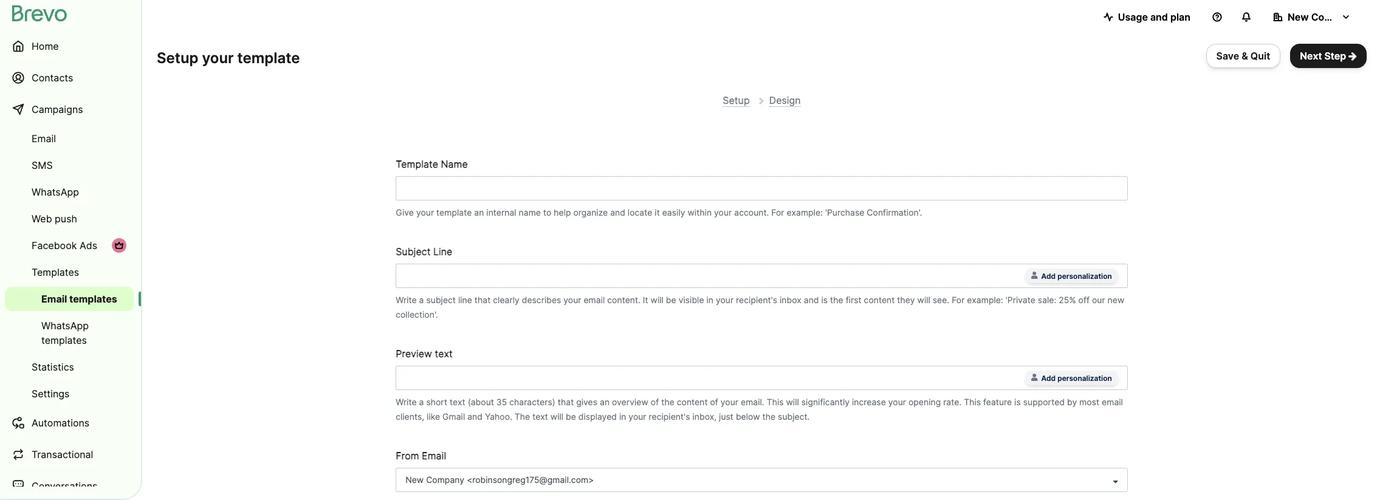 Task type: vqa. For each thing, say whether or not it's contained in the screenshot.
the ( associated with 4
no



Task type: locate. For each thing, give the bounding box(es) containing it.
'private
[[1006, 295, 1036, 305]]

0 vertical spatial in
[[707, 295, 714, 305]]

2 write from the top
[[396, 397, 417, 407]]

text
[[435, 348, 453, 360], [450, 397, 466, 407], [533, 411, 548, 422]]

1 horizontal spatial this
[[964, 397, 981, 407]]

0 horizontal spatial this
[[767, 397, 784, 407]]

confirmation'.
[[867, 207, 923, 217]]

that right line
[[475, 295, 491, 305]]

templates up statistics link
[[41, 334, 87, 347]]

personalization up the most
[[1058, 374, 1112, 383]]

1 horizontal spatial for
[[952, 295, 965, 305]]

2 vertical spatial the
[[763, 411, 776, 422]]

example: left the 'private
[[967, 295, 1004, 305]]

in
[[707, 295, 714, 305], [619, 411, 626, 422]]

your
[[202, 49, 234, 67], [416, 207, 434, 217], [714, 207, 732, 217], [564, 295, 582, 305], [716, 295, 734, 305], [721, 397, 739, 407], [889, 397, 906, 407], [629, 411, 647, 422]]

web push link
[[5, 207, 134, 231]]

1 horizontal spatial email
[[1102, 397, 1123, 407]]

content.
[[608, 295, 641, 305]]

be left the displayed
[[566, 411, 576, 422]]

add personalization
[[1042, 272, 1112, 281], [1042, 374, 1112, 383]]

template for give your template an internal name to help organize and locate it easily within your account. for example: 'purchase confirmation'.
[[437, 207, 472, 217]]

email up the sms at the left
[[32, 133, 56, 145]]

preview text
[[396, 348, 453, 360]]

write up clients,
[[396, 397, 417, 407]]

1 horizontal spatial an
[[600, 397, 610, 407]]

our
[[1092, 295, 1106, 305]]

0 vertical spatial recipient's
[[736, 295, 778, 305]]

add personalization button for subject line
[[1026, 268, 1119, 283]]

write for subject line
[[396, 295, 417, 305]]

new company button
[[1264, 5, 1361, 29]]

0 vertical spatial email
[[32, 133, 56, 145]]

arrow right image
[[1349, 51, 1358, 61]]

recipient's left the inbox, on the right bottom of page
[[649, 411, 690, 422]]

0 horizontal spatial that
[[475, 295, 491, 305]]

setup
[[157, 49, 199, 67], [723, 94, 750, 106]]

a inside write a subject line that clearly describes your email content. it will be visible in your recipient's inbox and is the first content they will see. for example: 'private sale: 25% off our new collection'.
[[419, 295, 424, 305]]

1 vertical spatial setup
[[723, 94, 750, 106]]

2 horizontal spatial the
[[831, 295, 844, 305]]

1 horizontal spatial content
[[864, 295, 895, 305]]

0 vertical spatial setup
[[157, 49, 199, 67]]

None text field
[[406, 268, 1021, 283]]

subject.
[[778, 411, 810, 422]]

0 vertical spatial the
[[831, 295, 844, 305]]

1 vertical spatial is
[[1015, 397, 1021, 407]]

just
[[719, 411, 734, 422]]

template
[[237, 49, 300, 67], [437, 207, 472, 217]]

and left the plan
[[1151, 11, 1168, 23]]

an inside write a short text (about 35 characters) that gives an overview of the content of your email. this will significantly increase your opening rate. this feature is supported by most email clients, like gmail and yahoo. the text will be displayed in your recipient's inbox, just below the subject.
[[600, 397, 610, 407]]

be inside write a subject line that clearly describes your email content. it will be visible in your recipient's inbox and is the first content they will see. for example: 'private sale: 25% off our new collection'.
[[666, 295, 676, 305]]

add up the supported
[[1042, 374, 1056, 383]]

0 vertical spatial add
[[1042, 272, 1056, 281]]

0 horizontal spatial for
[[772, 207, 785, 217]]

template for setup your template
[[237, 49, 300, 67]]

0 vertical spatial a
[[419, 295, 424, 305]]

a up collection'.
[[419, 295, 424, 305]]

an up the displayed
[[600, 397, 610, 407]]

write inside write a subject line that clearly describes your email content. it will be visible in your recipient's inbox and is the first content they will see. for example: 'private sale: 25% off our new collection'.
[[396, 295, 417, 305]]

this
[[767, 397, 784, 407], [964, 397, 981, 407]]

the right below
[[763, 411, 776, 422]]

and right inbox
[[804, 295, 819, 305]]

1 vertical spatial for
[[952, 295, 965, 305]]

templates for email templates
[[69, 293, 117, 305]]

this right rate.
[[964, 397, 981, 407]]

organize
[[574, 207, 608, 217]]

0 vertical spatial templates
[[69, 293, 117, 305]]

1 vertical spatial text
[[450, 397, 466, 407]]

0 vertical spatial an
[[474, 207, 484, 217]]

email.
[[741, 397, 765, 407]]

add personalization button
[[1026, 268, 1119, 283], [1026, 371, 1119, 385]]

a for subject
[[419, 295, 424, 305]]

1 vertical spatial that
[[558, 397, 574, 407]]

push
[[55, 213, 77, 225]]

a for preview
[[419, 397, 424, 407]]

an left internal
[[474, 207, 484, 217]]

0 horizontal spatial an
[[474, 207, 484, 217]]

a inside write a short text (about 35 characters) that gives an overview of the content of your email. this will significantly increase your opening rate. this feature is supported by most email clients, like gmail and yahoo. the text will be displayed in your recipient's inbox, just below the subject.
[[419, 397, 424, 407]]

1 vertical spatial whatsapp
[[41, 320, 89, 332]]

is
[[822, 295, 828, 305], [1015, 397, 1021, 407]]

that inside write a short text (about 35 characters) that gives an overview of the content of your email. this will significantly increase your opening rate. this feature is supported by most email clients, like gmail and yahoo. the text will be displayed in your recipient's inbox, just below the subject.
[[558, 397, 574, 407]]

0 vertical spatial add personalization button
[[1026, 268, 1119, 283]]

1 vertical spatial email
[[41, 293, 67, 305]]

for right account.
[[772, 207, 785, 217]]

0 horizontal spatial recipient's
[[649, 411, 690, 422]]

0 vertical spatial content
[[864, 295, 895, 305]]

2 a from the top
[[419, 397, 424, 407]]

email link
[[5, 126, 134, 151]]

locate
[[628, 207, 653, 217]]

new
[[1288, 11, 1309, 23]]

characters)
[[510, 397, 556, 407]]

1 vertical spatial an
[[600, 397, 610, 407]]

0 vertical spatial text
[[435, 348, 453, 360]]

is right feature
[[1015, 397, 1021, 407]]

1 vertical spatial add personalization button
[[1026, 371, 1119, 385]]

0 vertical spatial email
[[584, 295, 605, 305]]

2 personalization from the top
[[1058, 374, 1112, 383]]

personalization for subject line
[[1058, 272, 1112, 281]]

the right "overview"
[[662, 397, 675, 407]]

1 horizontal spatial that
[[558, 397, 574, 407]]

0 horizontal spatial setup
[[157, 49, 199, 67]]

1 vertical spatial in
[[619, 411, 626, 422]]

add personalization button up 25%
[[1026, 268, 1119, 283]]

content up the inbox, on the right bottom of page
[[677, 397, 708, 407]]

recipient's inside write a subject line that clearly describes your email content. it will be visible in your recipient's inbox and is the first content they will see. for example: 'private sale: 25% off our new collection'.
[[736, 295, 778, 305]]

0 vertical spatial add personalization
[[1042, 272, 1112, 281]]

1 vertical spatial templates
[[41, 334, 87, 347]]

0 horizontal spatial content
[[677, 397, 708, 407]]

be left visible
[[666, 295, 676, 305]]

write inside write a short text (about 35 characters) that gives an overview of the content of your email. this will significantly increase your opening rate. this feature is supported by most email clients, like gmail and yahoo. the text will be displayed in your recipient's inbox, just below the subject.
[[396, 397, 417, 407]]

whatsapp templates link
[[5, 314, 134, 353]]

next
[[1301, 50, 1323, 62]]

help
[[554, 207, 571, 217]]

whatsapp down "email templates" link
[[41, 320, 89, 332]]

for
[[772, 207, 785, 217], [952, 295, 965, 305]]

inbox,
[[693, 411, 717, 422]]

1 horizontal spatial in
[[707, 295, 714, 305]]

0 vertical spatial whatsapp
[[32, 186, 79, 198]]

templates link
[[5, 260, 134, 285]]

0 horizontal spatial email
[[584, 295, 605, 305]]

that inside write a subject line that clearly describes your email content. it will be visible in your recipient's inbox and is the first content they will see. for example: 'private sale: 25% off our new collection'.
[[475, 295, 491, 305]]

write for preview text
[[396, 397, 417, 407]]

example: inside write a subject line that clearly describes your email content. it will be visible in your recipient's inbox and is the first content they will see. for example: 'private sale: 25% off our new collection'.
[[967, 295, 1004, 305]]

name
[[441, 158, 468, 170]]

clients,
[[396, 411, 424, 422]]

1 vertical spatial email
[[1102, 397, 1123, 407]]

0 horizontal spatial the
[[662, 397, 675, 407]]

2 vertical spatial text
[[533, 411, 548, 422]]

example: left 'purchase
[[787, 207, 823, 217]]

1 vertical spatial write
[[396, 397, 417, 407]]

in down "overview"
[[619, 411, 626, 422]]

1 horizontal spatial is
[[1015, 397, 1021, 407]]

email templates link
[[5, 287, 134, 311]]

of up the inbox, on the right bottom of page
[[710, 397, 719, 407]]

0 vertical spatial example:
[[787, 207, 823, 217]]

text right preview
[[435, 348, 453, 360]]

templates inside whatsapp templates
[[41, 334, 87, 347]]

email right the most
[[1102, 397, 1123, 407]]

will left see.
[[918, 295, 931, 305]]

in right visible
[[707, 295, 714, 305]]

add personalization up off
[[1042, 272, 1112, 281]]

and inside write a subject line that clearly describes your email content. it will be visible in your recipient's inbox and is the first content they will see. for example: 'private sale: 25% off our new collection'.
[[804, 295, 819, 305]]

transactional link
[[5, 440, 134, 469]]

setup for setup your template
[[157, 49, 199, 67]]

for inside write a subject line that clearly describes your email content. it will be visible in your recipient's inbox and is the first content they will see. for example: 'private sale: 25% off our new collection'.
[[952, 295, 965, 305]]

1 horizontal spatial of
[[710, 397, 719, 407]]

0 vertical spatial personalization
[[1058, 272, 1112, 281]]

1 write from the top
[[396, 295, 417, 305]]

templates down templates link
[[69, 293, 117, 305]]

1 horizontal spatial template
[[437, 207, 472, 217]]

1 vertical spatial add
[[1042, 374, 1056, 383]]

1 vertical spatial a
[[419, 397, 424, 407]]

1 add from the top
[[1042, 272, 1056, 281]]

statistics
[[32, 361, 74, 373]]

sms link
[[5, 153, 134, 178]]

add up sale:
[[1042, 272, 1056, 281]]

add personalization for preview text
[[1042, 374, 1112, 383]]

email
[[32, 133, 56, 145], [41, 293, 67, 305], [422, 450, 446, 462]]

whatsapp templates
[[41, 320, 89, 347]]

and down (about
[[468, 411, 483, 422]]

2 add personalization button from the top
[[1026, 371, 1119, 385]]

1 vertical spatial personalization
[[1058, 374, 1112, 383]]

0 horizontal spatial template
[[237, 49, 300, 67]]

automations
[[32, 417, 90, 429]]

will down characters)
[[551, 411, 564, 422]]

a left short
[[419, 397, 424, 407]]

text up gmail
[[450, 397, 466, 407]]

0 vertical spatial template
[[237, 49, 300, 67]]

in inside write a subject line that clearly describes your email content. it will be visible in your recipient's inbox and is the first content they will see. for example: 'private sale: 25% off our new collection'.
[[707, 295, 714, 305]]

of right "overview"
[[651, 397, 659, 407]]

like
[[427, 411, 440, 422]]

content inside write a short text (about 35 characters) that gives an overview of the content of your email. this will significantly increase your opening rate. this feature is supported by most email clients, like gmail and yahoo. the text will be displayed in your recipient's inbox, just below the subject.
[[677, 397, 708, 407]]

whatsapp up the 'web push'
[[32, 186, 79, 198]]

1 vertical spatial content
[[677, 397, 708, 407]]

0 vertical spatial is
[[822, 295, 828, 305]]

1 vertical spatial template
[[437, 207, 472, 217]]

that
[[475, 295, 491, 305], [558, 397, 574, 407]]

is inside write a short text (about 35 characters) that gives an overview of the content of your email. this will significantly increase your opening rate. this feature is supported by most email clients, like gmail and yahoo. the text will be displayed in your recipient's inbox, just below the subject.
[[1015, 397, 1021, 407]]

this right email.
[[767, 397, 784, 407]]

1 a from the top
[[419, 295, 424, 305]]

be
[[666, 295, 676, 305], [566, 411, 576, 422]]

is inside write a subject line that clearly describes your email content. it will be visible in your recipient's inbox and is the first content they will see. for example: 'private sale: 25% off our new collection'.
[[822, 295, 828, 305]]

0 vertical spatial for
[[772, 207, 785, 217]]

1 vertical spatial add personalization
[[1042, 374, 1112, 383]]

an
[[474, 207, 484, 217], [600, 397, 610, 407]]

1 vertical spatial be
[[566, 411, 576, 422]]

left___rvooi image
[[114, 241, 124, 250]]

to
[[543, 207, 552, 217]]

is left first
[[822, 295, 828, 305]]

1 vertical spatial recipient's
[[649, 411, 690, 422]]

2 add personalization from the top
[[1042, 374, 1112, 383]]

'purchase
[[826, 207, 865, 217]]

the inside write a subject line that clearly describes your email content. it will be visible in your recipient's inbox and is the first content they will see. for example: 'private sale: 25% off our new collection'.
[[831, 295, 844, 305]]

save
[[1217, 50, 1240, 62]]

add personalization button up by on the bottom right
[[1026, 371, 1119, 385]]

content
[[864, 295, 895, 305], [677, 397, 708, 407]]

email right from at bottom left
[[422, 450, 446, 462]]

personalization up off
[[1058, 272, 1112, 281]]

design
[[769, 94, 801, 106]]

email down "templates"
[[41, 293, 67, 305]]

by
[[1068, 397, 1077, 407]]

1 horizontal spatial example:
[[967, 295, 1004, 305]]

write up collection'.
[[396, 295, 417, 305]]

the left first
[[831, 295, 844, 305]]

ads
[[80, 240, 97, 252]]

a
[[419, 295, 424, 305], [419, 397, 424, 407]]

for right see.
[[952, 295, 965, 305]]

preview
[[396, 348, 432, 360]]

1 add personalization from the top
[[1042, 272, 1112, 281]]

email left content. on the left
[[584, 295, 605, 305]]

1 horizontal spatial be
[[666, 295, 676, 305]]

add
[[1042, 272, 1056, 281], [1042, 374, 1056, 383]]

subject
[[396, 245, 431, 258]]

1 horizontal spatial setup
[[723, 94, 750, 106]]

0 vertical spatial that
[[475, 295, 491, 305]]

design link
[[769, 94, 801, 107]]

2 add from the top
[[1042, 374, 1056, 383]]

facebook ads
[[32, 240, 97, 252]]

whatsapp
[[32, 186, 79, 198], [41, 320, 89, 332]]

most
[[1080, 397, 1100, 407]]

content right first
[[864, 295, 895, 305]]

within
[[688, 207, 712, 217]]

text down characters)
[[533, 411, 548, 422]]

1 horizontal spatial recipient's
[[736, 295, 778, 305]]

0 horizontal spatial is
[[822, 295, 828, 305]]

1 vertical spatial example:
[[967, 295, 1004, 305]]

add personalization up by on the bottom right
[[1042, 374, 1112, 383]]

0 horizontal spatial of
[[651, 397, 659, 407]]

that left gives
[[558, 397, 574, 407]]

0 vertical spatial write
[[396, 295, 417, 305]]

inbox
[[780, 295, 802, 305]]

0 horizontal spatial in
[[619, 411, 626, 422]]

will
[[651, 295, 664, 305], [918, 295, 931, 305], [786, 397, 799, 407], [551, 411, 564, 422]]

recipient's left inbox
[[736, 295, 778, 305]]

email for email templates
[[41, 293, 67, 305]]

write
[[396, 295, 417, 305], [396, 397, 417, 407]]

1 add personalization button from the top
[[1026, 268, 1119, 283]]

0 horizontal spatial be
[[566, 411, 576, 422]]

sms
[[32, 159, 53, 171]]

1 personalization from the top
[[1058, 272, 1112, 281]]

None text field
[[396, 176, 1128, 200], [406, 371, 1021, 385], [396, 176, 1128, 200], [406, 371, 1021, 385]]

0 vertical spatial be
[[666, 295, 676, 305]]



Task type: describe. For each thing, give the bounding box(es) containing it.
overview
[[612, 397, 649, 407]]

name
[[519, 207, 541, 217]]

email for email
[[32, 133, 56, 145]]

in inside write a short text (about 35 characters) that gives an overview of the content of your email. this will significantly increase your opening rate. this feature is supported by most email clients, like gmail and yahoo. the text will be displayed in your recipient's inbox, just below the subject.
[[619, 411, 626, 422]]

1 this from the left
[[767, 397, 784, 407]]

will up subject.
[[786, 397, 799, 407]]

facebook
[[32, 240, 77, 252]]

feature
[[984, 397, 1012, 407]]

yahoo.
[[485, 411, 512, 422]]

template
[[396, 158, 438, 170]]

settings link
[[5, 382, 134, 406]]

add for subject line
[[1042, 272, 1056, 281]]

they
[[898, 295, 915, 305]]

off
[[1079, 295, 1090, 305]]

personalization for preview text
[[1058, 374, 1112, 383]]

visible
[[679, 295, 704, 305]]

facebook ads link
[[5, 233, 134, 258]]

below
[[736, 411, 760, 422]]

internal
[[487, 207, 517, 217]]

1 vertical spatial the
[[662, 397, 675, 407]]

contacts link
[[5, 63, 134, 92]]

setup link
[[723, 94, 750, 107]]

from
[[396, 450, 419, 462]]

&
[[1242, 50, 1249, 62]]

subject
[[426, 295, 456, 305]]

add personalization button for preview text
[[1026, 371, 1119, 385]]

describes
[[522, 295, 561, 305]]

web
[[32, 213, 52, 225]]

rate.
[[944, 397, 962, 407]]

0 horizontal spatial example:
[[787, 207, 823, 217]]

gmail
[[443, 411, 465, 422]]

email templates
[[41, 293, 117, 305]]

email inside write a short text (about 35 characters) that gives an overview of the content of your email. this will significantly increase your opening rate. this feature is supported by most email clients, like gmail and yahoo. the text will be displayed in your recipient's inbox, just below the subject.
[[1102, 397, 1123, 407]]

campaigns link
[[5, 95, 134, 124]]

statistics link
[[5, 355, 134, 379]]

easily
[[662, 207, 685, 217]]

short
[[426, 397, 448, 407]]

whatsapp for whatsapp templates
[[41, 320, 89, 332]]

2 vertical spatial email
[[422, 450, 446, 462]]

next step
[[1301, 50, 1347, 62]]

gives
[[576, 397, 598, 407]]

the
[[515, 411, 530, 422]]

increase
[[852, 397, 886, 407]]

from email
[[396, 450, 446, 462]]

template name
[[396, 158, 468, 170]]

settings
[[32, 388, 70, 400]]

usage and plan
[[1118, 11, 1191, 23]]

save & quit button
[[1207, 44, 1281, 68]]

templates for whatsapp templates
[[41, 334, 87, 347]]

setup your template
[[157, 49, 300, 67]]

add personalization for subject line
[[1042, 272, 1112, 281]]

setup for setup
[[723, 94, 750, 106]]

usage and plan button
[[1094, 5, 1201, 29]]

(about
[[468, 397, 494, 407]]

clearly
[[493, 295, 520, 305]]

templates
[[32, 266, 79, 278]]

save & quit
[[1217, 50, 1271, 62]]

step
[[1325, 50, 1347, 62]]

will right 'it'
[[651, 295, 664, 305]]

company
[[1312, 11, 1357, 23]]

conversations link
[[5, 472, 134, 500]]

2 this from the left
[[964, 397, 981, 407]]

content inside write a subject line that clearly describes your email content. it will be visible in your recipient's inbox and is the first content they will see. for example: 'private sale: 25% off our new collection'.
[[864, 295, 895, 305]]

transactional
[[32, 449, 93, 461]]

contacts
[[32, 72, 73, 84]]

web push
[[32, 213, 77, 225]]

it
[[643, 295, 648, 305]]

add for preview text
[[1042, 374, 1056, 383]]

and left locate
[[610, 207, 626, 217]]

recipient's inside write a short text (about 35 characters) that gives an overview of the content of your email. this will significantly increase your opening rate. this feature is supported by most email clients, like gmail and yahoo. the text will be displayed in your recipient's inbox, just below the subject.
[[649, 411, 690, 422]]

new company
[[1288, 11, 1357, 23]]

campaigns
[[32, 103, 83, 116]]

it
[[655, 207, 660, 217]]

1 of from the left
[[651, 397, 659, 407]]

home
[[32, 40, 59, 52]]

email inside write a subject line that clearly describes your email content. it will be visible in your recipient's inbox and is the first content they will see. for example: 'private sale: 25% off our new collection'.
[[584, 295, 605, 305]]

and inside button
[[1151, 11, 1168, 23]]

write a short text (about 35 characters) that gives an overview of the content of your email. this will significantly increase your opening rate. this feature is supported by most email clients, like gmail and yahoo. the text will be displayed in your recipient's inbox, just below the subject.
[[396, 397, 1123, 422]]

see.
[[933, 295, 950, 305]]

account.
[[735, 207, 769, 217]]

whatsapp for whatsapp
[[32, 186, 79, 198]]

be inside write a short text (about 35 characters) that gives an overview of the content of your email. this will significantly increase your opening rate. this feature is supported by most email clients, like gmail and yahoo. the text will be displayed in your recipient's inbox, just below the subject.
[[566, 411, 576, 422]]

2 of from the left
[[710, 397, 719, 407]]

and inside write a short text (about 35 characters) that gives an overview of the content of your email. this will significantly increase your opening rate. this feature is supported by most email clients, like gmail and yahoo. the text will be displayed in your recipient's inbox, just below the subject.
[[468, 411, 483, 422]]

collection'.
[[396, 309, 438, 320]]

usage
[[1118, 11, 1148, 23]]

quit
[[1251, 50, 1271, 62]]

25%
[[1059, 295, 1076, 305]]

give
[[396, 207, 414, 217]]

opening
[[909, 397, 941, 407]]

1 horizontal spatial the
[[763, 411, 776, 422]]

automations link
[[5, 409, 134, 438]]

plan
[[1171, 11, 1191, 23]]

sale:
[[1038, 295, 1057, 305]]

supported
[[1024, 397, 1065, 407]]

write a subject line that clearly describes your email content. it will be visible in your recipient's inbox and is the first content they will see. for example: 'private sale: 25% off our new collection'.
[[396, 295, 1125, 320]]

home link
[[5, 32, 134, 61]]



